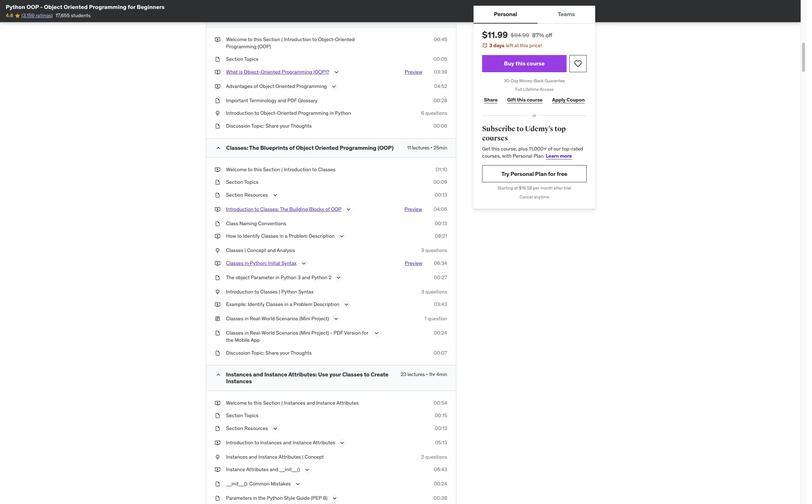Task type: describe. For each thing, give the bounding box(es) containing it.
4.6
[[6, 12, 13, 19]]

top
[[555, 125, 566, 134]]

question
[[428, 316, 447, 322]]

11
[[407, 145, 411, 151]]

alarm image
[[482, 43, 488, 48]]

to inside the instances and instance attributes: use your classes to create instances
[[364, 371, 370, 379]]

courses,
[[482, 153, 501, 159]]

parameters
[[226, 496, 252, 502]]

wishlist image
[[574, 59, 583, 68]]

$11.99 $94.99 87% off
[[482, 29, 552, 40]]

xsmall image for preview
[[215, 69, 220, 76]]

access
[[540, 87, 554, 92]]

students
[[71, 12, 91, 19]]

class
[[226, 221, 238, 227]]

teams
[[558, 11, 575, 18]]

introduction for object-
[[226, 110, 254, 117]]

your for 00:07
[[280, 350, 290, 357]]

after
[[554, 186, 563, 191]]

lectures for instances and instance attributes: use your classes to create instances
[[408, 372, 425, 378]]

12 xsmall image from the top
[[215, 260, 220, 267]]

blueprints
[[260, 144, 288, 151]]

world for classes in real-world scenarios (mini project)
[[262, 316, 275, 322]]

thoughts for 00:06
[[291, 123, 312, 129]]

instance up instance attributes  and __init__() at the bottom left of page
[[259, 454, 278, 461]]

instances and instance attributes | concept
[[226, 454, 324, 461]]

1 section topics from the top
[[226, 56, 259, 62]]

18 xsmall image from the top
[[215, 467, 220, 474]]

preview for 03:39
[[405, 69, 423, 75]]

welcome to this section | instances and instance attributes
[[226, 400, 359, 407]]

| for welcome to this section | introduction to object-oriented programming (oop)
[[282, 36, 283, 43]]

1 xsmall image from the top
[[215, 56, 220, 63]]

of inside get this course, plus 11,000+ of our top-rated courses, with personal plan.
[[548, 146, 552, 152]]

in inside classes in real-world scenarios (mini project) - pdf version for the mobile app
[[245, 330, 249, 337]]

with
[[502, 153, 512, 159]]

classes inside classes in real-world scenarios (mini project) - pdf version for the mobile app
[[226, 330, 244, 337]]

0 horizontal spatial the
[[226, 275, 235, 281]]

off
[[546, 32, 552, 39]]

gift
[[507, 97, 516, 103]]

advantages
[[226, 83, 253, 89]]

00:24 for __init__(): common mistakes
[[434, 481, 447, 488]]

this inside button
[[515, 60, 526, 67]]

questions for classes | concept and analysis
[[426, 248, 447, 254]]

16 xsmall image from the top
[[215, 440, 220, 447]]

$16.58
[[519, 186, 532, 191]]

example: identify classes in a problem description
[[226, 302, 340, 308]]

0 vertical spatial object
[[44, 3, 62, 10]]

instance down use
[[316, 400, 336, 407]]

apply coupon
[[552, 97, 585, 103]]

buy
[[504, 60, 514, 67]]

lectures for classes: the blueprints of object oriented programming (oop)
[[412, 145, 430, 151]]

of inside button
[[326, 206, 330, 213]]

1 vertical spatial description
[[314, 302, 340, 308]]

00:07
[[434, 350, 447, 357]]

the inside button
[[280, 206, 288, 213]]

instance up __init__():
[[226, 467, 245, 474]]

questions for introduction to object-oriented programming in python
[[426, 110, 447, 117]]

course for buy this course
[[527, 60, 545, 67]]

introduction for classes
[[226, 289, 254, 295]]

instance attributes  and __init__()
[[226, 467, 300, 474]]

introduction inside welcome to this section | introduction to object-oriented programming (oop)
[[284, 36, 311, 43]]

• for classes: the blueprints of object oriented programming (oop)
[[431, 145, 433, 151]]

python oop - object oriented programming for beginners
[[6, 3, 165, 10]]

to for introduction to classes: the building blocks of oop
[[255, 206, 259, 213]]

section resources for classes:
[[226, 192, 268, 198]]

in inside button
[[245, 260, 249, 267]]

1 vertical spatial a
[[290, 302, 292, 308]]

0 horizontal spatial classes:
[[226, 144, 248, 151]]

0 vertical spatial at
[[515, 42, 519, 49]]

1 vertical spatial syntax
[[299, 289, 314, 295]]

0 vertical spatial -
[[40, 3, 43, 10]]

17,655
[[56, 12, 70, 19]]

xsmall image for 00:54
[[215, 400, 220, 407]]

(oop)?
[[314, 69, 329, 75]]

pdf inside classes in real-world scenarios (mini project) - pdf version for the mobile app
[[334, 330, 343, 337]]

course for gift this course
[[527, 97, 543, 103]]

introduction to classes: the building blocks of oop button
[[226, 206, 342, 215]]

teams button
[[538, 6, 595, 23]]

project) for classes in real-world scenarios (mini project) - pdf version for the mobile app
[[312, 330, 329, 337]]

resources for and
[[245, 426, 268, 432]]

introduction for classes:
[[226, 206, 254, 213]]

00:28
[[434, 97, 447, 104]]

this inside get this course, plus 11,000+ of our top-rated courses, with personal plan.
[[492, 146, 500, 152]]

0 horizontal spatial a
[[285, 233, 288, 240]]

learn more
[[546, 153, 572, 159]]

1 horizontal spatial the
[[258, 496, 266, 502]]

and up introduction to object-oriented programming in python
[[278, 97, 286, 104]]

lifetime
[[523, 87, 539, 92]]

10 xsmall image from the top
[[215, 233, 220, 240]]

resources for the
[[245, 192, 268, 198]]

and up example: identify classes in a problem description
[[302, 275, 310, 281]]

classes down example:
[[226, 316, 244, 322]]

0 horizontal spatial oop
[[27, 3, 39, 10]]

show lecture description image for the object parameter in python 3 and python 2
[[335, 275, 342, 282]]

try personal plan for free
[[501, 170, 568, 178]]

rated
[[572, 146, 583, 152]]

1 xsmall image from the top
[[215, 36, 220, 43]]

terminology
[[249, 97, 277, 104]]

- inside classes in real-world scenarios (mini project) - pdf version for the mobile app
[[330, 330, 333, 337]]

python:
[[250, 260, 267, 267]]

free
[[557, 170, 568, 178]]

naming
[[240, 221, 257, 227]]

0 vertical spatial identify
[[243, 233, 260, 240]]

and up instances and instance attributes | concept
[[283, 440, 292, 447]]

3 xsmall image from the top
[[215, 110, 220, 117]]

00:06
[[434, 123, 447, 129]]

how to identify classes in a problem description
[[226, 233, 335, 240]]

section resources for instances
[[226, 426, 268, 432]]

your inside the instances and instance attributes: use your classes to create instances
[[330, 371, 341, 379]]

and down the instances and instance attributes: use your classes to create instances
[[307, 400, 315, 407]]

1 horizontal spatial the
[[249, 144, 259, 151]]

topic: for 00:06
[[251, 123, 265, 129]]

show lecture description image for 2nd xsmall image from the top of the page
[[331, 83, 338, 90]]

11 lectures • 25min
[[407, 145, 447, 151]]

classes in real-world scenarios (mini project) - pdf version for the mobile app
[[226, 330, 368, 344]]

5 xsmall image from the top
[[215, 166, 220, 173]]

3 questions for classes | concept and analysis
[[421, 248, 447, 254]]

00:45
[[434, 36, 447, 43]]

03:39
[[434, 69, 447, 75]]

version
[[344, 330, 361, 337]]

show lecture description image for xsmall icon related to 00:13
[[272, 426, 279, 433]]

1 vertical spatial 2
[[421, 454, 424, 461]]

08:21
[[435, 233, 447, 240]]

topics for and
[[244, 413, 259, 419]]

00:24 for classes in real-world scenarios (mini project) - pdf version for the mobile app
[[434, 330, 447, 337]]

important terminology and pdf glossary
[[226, 97, 318, 104]]

4 questions from the top
[[426, 454, 447, 461]]

at inside starting at $16.58 per month after trial cancel anytime
[[514, 186, 518, 191]]

(3,159 ratings)
[[21, 12, 53, 19]]

1 vertical spatial identify
[[248, 302, 265, 308]]

coupon
[[567, 97, 585, 103]]

introduction to object-oriented programming in python
[[226, 110, 351, 117]]

discussion topic: share your thoughts for 00:07
[[226, 350, 312, 357]]

discussion topic: share your thoughts for 00:06
[[226, 123, 312, 129]]

programming inside welcome to this section | introduction to object-oriented programming (oop)
[[226, 43, 257, 50]]

1 vertical spatial (oop)
[[378, 144, 394, 151]]

ratings)
[[36, 12, 53, 19]]

introduction to instances and instance attributes
[[226, 440, 335, 447]]

06:34
[[434, 260, 447, 267]]

classes inside button
[[226, 260, 244, 267]]

style
[[284, 496, 295, 502]]

6 xsmall image from the top
[[215, 179, 220, 186]]

day
[[511, 78, 518, 83]]

and up initial
[[267, 248, 276, 254]]

2 questions
[[421, 454, 447, 461]]

__init__(): common mistakes
[[226, 481, 291, 488]]

to for welcome to this section | introduction to object-oriented programming (oop)
[[248, 36, 253, 43]]

buy this course button
[[482, 55, 567, 72]]

show lecture description image for example: identify classes in a problem description
[[343, 302, 350, 309]]

__init__()
[[280, 467, 300, 474]]

8 xsmall image from the top
[[215, 206, 220, 213]]

world for classes in real-world scenarios (mini project) - pdf version for the mobile app
[[262, 330, 275, 337]]

3 days left at this price!
[[489, 42, 542, 49]]

example:
[[226, 302, 247, 308]]

left
[[506, 42, 513, 49]]

show lecture description image for classes in real-world scenarios (mini project) - pdf version for the mobile app
[[373, 330, 380, 338]]

20 xsmall image from the top
[[215, 496, 220, 503]]

4 xsmall image from the top
[[215, 275, 220, 282]]

what is object-oriented programming (oop)?
[[226, 69, 329, 75]]

learn more link
[[546, 153, 572, 159]]

classes down conventions
[[261, 233, 279, 240]]

money-
[[519, 78, 534, 83]]

9 xsmall image from the top
[[215, 221, 220, 228]]

top-
[[562, 146, 572, 152]]

or
[[533, 113, 536, 118]]

instance inside the instances and instance attributes: use your classes to create instances
[[264, 371, 287, 379]]

your for 00:06
[[280, 123, 290, 129]]

try
[[501, 170, 509, 178]]

days
[[494, 42, 505, 49]]

subscribe
[[482, 125, 515, 134]]

1 horizontal spatial concept
[[305, 454, 324, 461]]

2 horizontal spatial object
[[296, 144, 314, 151]]

section topics for instances
[[226, 413, 259, 419]]

instance up __init__()
[[293, 440, 312, 447]]

parameters in the python style guide (pep 8)
[[226, 496, 328, 502]]

small image
[[215, 372, 222, 379]]

glossary
[[298, 97, 318, 104]]

section topics for classes:
[[226, 179, 259, 186]]

25min
[[434, 145, 447, 151]]

(mini for classes in real-world scenarios (mini project)
[[300, 316, 310, 322]]

(pep
[[311, 496, 322, 502]]

1
[[425, 316, 427, 322]]

23
[[401, 372, 407, 378]]

introduction to classes | python syntax
[[226, 289, 314, 295]]

object
[[236, 275, 250, 281]]

programming inside what is object-oriented programming (oop)? button
[[282, 69, 312, 75]]

1hr
[[429, 372, 435, 378]]

try personal plan for free link
[[482, 166, 587, 183]]



Task type: vqa. For each thing, say whether or not it's contained in the screenshot.
address at the top left
no



Task type: locate. For each thing, give the bounding box(es) containing it.
00:09
[[434, 179, 447, 186]]

classes down introduction to classes | python syntax
[[266, 302, 283, 308]]

0 vertical spatial real-
[[250, 316, 262, 322]]

- up ratings)
[[40, 3, 43, 10]]

0 vertical spatial resources
[[245, 192, 268, 198]]

classes down classes: the blueprints of object oriented programming (oop)
[[318, 166, 336, 173]]

2 welcome from the top
[[226, 166, 247, 173]]

2 discussion topic: share your thoughts from the top
[[226, 350, 312, 357]]

3
[[489, 42, 492, 49], [421, 248, 424, 254], [298, 275, 301, 281], [421, 289, 424, 295]]

0 vertical spatial lectures
[[412, 145, 430, 151]]

(mini down classes in real-world scenarios (mini project)
[[300, 330, 310, 337]]

object up terminology
[[259, 83, 274, 89]]

1 vertical spatial real-
[[250, 330, 262, 337]]

identify down introduction to classes | python syntax
[[248, 302, 265, 308]]

2 vertical spatial welcome
[[226, 400, 247, 407]]

section inside welcome to this section | introduction to object-oriented programming (oop)
[[263, 36, 280, 43]]

1 horizontal spatial pdf
[[334, 330, 343, 337]]

1 horizontal spatial •
[[431, 145, 433, 151]]

show lecture description image for classes in real-world scenarios (mini project)
[[333, 316, 340, 323]]

1 vertical spatial topics
[[244, 179, 259, 186]]

oriented inside button
[[261, 69, 281, 75]]

1 vertical spatial for
[[548, 170, 556, 178]]

1 thoughts from the top
[[291, 123, 312, 129]]

course up back
[[527, 60, 545, 67]]

gift this course
[[507, 97, 543, 103]]

oop up the (3,159 ratings)
[[27, 3, 39, 10]]

2 vertical spatial your
[[330, 371, 341, 379]]

classes down parameter
[[260, 289, 278, 295]]

1 horizontal spatial oop
[[331, 206, 342, 213]]

0 vertical spatial (mini
[[300, 316, 310, 322]]

| down blueprints
[[282, 166, 283, 173]]

tab list containing personal
[[474, 6, 595, 24]]

1 horizontal spatial -
[[330, 330, 333, 337]]

syntax down analysis
[[282, 260, 297, 267]]

show lecture description image for instance attributes  and __init__()
[[304, 467, 311, 474]]

1 vertical spatial personal
[[513, 153, 532, 159]]

| up what is object-oriented programming (oop)?
[[282, 36, 283, 43]]

2 resources from the top
[[245, 426, 268, 432]]

1 world from the top
[[262, 316, 275, 322]]

2 questions from the top
[[426, 248, 447, 254]]

object- inside button
[[244, 69, 261, 75]]

what is object-oriented programming (oop)? button
[[226, 69, 329, 77]]

| for instances and instance attributes | concept
[[302, 454, 304, 461]]

starting at $16.58 per month after trial cancel anytime
[[498, 186, 571, 200]]

is
[[239, 69, 243, 75]]

oop inside button
[[331, 206, 342, 213]]

questions up 06:43
[[426, 454, 447, 461]]

0 vertical spatial 00:13
[[435, 192, 447, 198]]

| inside welcome to this section | introduction to object-oriented programming (oop)
[[282, 36, 283, 43]]

11 xsmall image from the top
[[215, 248, 220, 255]]

0 vertical spatial concept
[[247, 248, 266, 254]]

1 vertical spatial welcome
[[226, 166, 247, 173]]

the left object at the bottom of page
[[226, 275, 235, 281]]

show lecture description image for 14th xsmall image from the bottom of the page
[[272, 192, 279, 199]]

0 vertical spatial •
[[431, 145, 433, 151]]

mobile
[[235, 337, 250, 344]]

| for welcome to this section | introduction to classes
[[282, 166, 283, 173]]

0 vertical spatial world
[[262, 316, 275, 322]]

(mini up classes in real-world scenarios (mini project) - pdf version for the mobile app
[[300, 316, 310, 322]]

(oop) inside welcome to this section | introduction to object-oriented programming (oop)
[[258, 43, 271, 50]]

syntax
[[282, 260, 297, 267], [299, 289, 314, 295]]

xsmall image for 00:15
[[215, 413, 220, 420]]

anytime
[[534, 195, 549, 200]]

python
[[6, 3, 25, 10], [335, 110, 351, 117], [281, 275, 297, 281], [312, 275, 328, 281], [281, 289, 297, 295], [267, 496, 283, 502]]

0 vertical spatial preview
[[405, 69, 423, 75]]

1 vertical spatial the
[[258, 496, 266, 502]]

show lecture description image for parameters in the python style guide (pep 8)
[[331, 496, 338, 503]]

$11.99
[[482, 29, 508, 40]]

plan.
[[534, 153, 545, 159]]

description
[[309, 233, 335, 240], [314, 302, 340, 308]]

to inside subscribe to udemy's top courses
[[517, 125, 524, 134]]

2 3 questions from the top
[[421, 289, 447, 295]]

for left free
[[548, 170, 556, 178]]

topic: for 00:07
[[251, 350, 265, 357]]

2 00:13 from the top
[[435, 221, 447, 227]]

| up example: identify classes in a problem description
[[279, 289, 280, 295]]

discussion topic: share your thoughts down app
[[226, 350, 312, 357]]

3 questions from the top
[[426, 289, 447, 295]]

0 vertical spatial discussion
[[226, 123, 250, 129]]

0 vertical spatial personal
[[494, 11, 517, 18]]

15 xsmall image from the top
[[215, 350, 220, 357]]

at right left in the top right of the page
[[515, 42, 519, 49]]

• left 1hr
[[426, 372, 428, 378]]

1 vertical spatial object
[[259, 83, 274, 89]]

attributes:
[[288, 371, 317, 379]]

2 vertical spatial topics
[[244, 413, 259, 419]]

welcome for instances
[[226, 400, 247, 407]]

a up analysis
[[285, 233, 288, 240]]

scenarios down classes in real-world scenarios (mini project)
[[276, 330, 298, 337]]

1 vertical spatial -
[[330, 330, 333, 337]]

2 vertical spatial personal
[[511, 170, 534, 178]]

1 vertical spatial pdf
[[334, 330, 343, 337]]

your down introduction to object-oriented programming in python
[[280, 123, 290, 129]]

2 vertical spatial share
[[266, 350, 279, 357]]

2 (mini from the top
[[300, 330, 310, 337]]

back
[[534, 78, 544, 83]]

of up terminology
[[254, 83, 258, 89]]

small image
[[215, 145, 222, 152]]

discussion down 'important'
[[226, 123, 250, 129]]

how
[[226, 233, 236, 240]]

welcome inside welcome to this section | introduction to object-oriented programming (oop)
[[226, 36, 247, 43]]

classes down how
[[226, 248, 244, 254]]

discussion down mobile
[[226, 350, 250, 357]]

this
[[254, 36, 262, 43], [520, 42, 528, 49], [515, 60, 526, 67], [517, 97, 526, 103], [492, 146, 500, 152], [254, 166, 262, 173], [254, 400, 262, 407]]

1 horizontal spatial for
[[362, 330, 368, 337]]

00:13 up 08:21
[[435, 221, 447, 227]]

1 discussion topic: share your thoughts from the top
[[226, 123, 312, 129]]

thoughts down introduction to object-oriented programming in python
[[291, 123, 312, 129]]

object- for introduction to object-oriented programming in python
[[260, 110, 277, 117]]

0 vertical spatial pdf
[[287, 97, 297, 104]]

1 section resources from the top
[[226, 192, 268, 198]]

to for welcome to this section | introduction to classes
[[248, 166, 253, 173]]

00:13 for instances and instance attributes: use your classes to create instances
[[435, 426, 447, 432]]

real- for classes in real-world scenarios (mini project) - pdf version for the mobile app
[[250, 330, 262, 337]]

world inside classes in real-world scenarios (mini project) - pdf version for the mobile app
[[262, 330, 275, 337]]

17 xsmall image from the top
[[215, 454, 220, 461]]

for left beginners
[[128, 3, 136, 10]]

0 vertical spatial classes:
[[226, 144, 248, 151]]

object- right is
[[244, 69, 261, 75]]

1 vertical spatial oop
[[331, 206, 342, 213]]

personal inside get this course, plus 11,000+ of our top-rated courses, with personal plan.
[[513, 153, 532, 159]]

discussion topic: share your thoughts up blueprints
[[226, 123, 312, 129]]

advantages of object oriented programming
[[226, 83, 327, 89]]

the left blueprints
[[249, 144, 259, 151]]

questions up 03:43
[[426, 289, 447, 295]]

3 xsmall image from the top
[[215, 97, 220, 104]]

questions up 06:34
[[426, 248, 447, 254]]

8 xsmall image from the top
[[215, 413, 220, 420]]

this inside welcome to this section | introduction to object-oriented programming (oop)
[[254, 36, 262, 43]]

2 vertical spatial section topics
[[226, 413, 259, 419]]

world
[[262, 316, 275, 322], [262, 330, 275, 337]]

(3,159
[[21, 12, 35, 19]]

questions for introduction to classes | python syntax
[[426, 289, 447, 295]]

-
[[40, 3, 43, 10], [330, 330, 333, 337]]

2 xsmall image from the top
[[215, 83, 220, 90]]

for inside classes in real-world scenarios (mini project) - pdf version for the mobile app
[[362, 330, 368, 337]]

object- inside welcome to this section | introduction to object-oriented programming (oop)
[[318, 36, 335, 43]]

2 vertical spatial preview
[[405, 260, 423, 267]]

world down classes in real-world scenarios (mini project)
[[262, 330, 275, 337]]

common
[[249, 481, 270, 488]]

• left 25min on the top of page
[[431, 145, 433, 151]]

pdf left version
[[334, 330, 343, 337]]

- left version
[[330, 330, 333, 337]]

1 vertical spatial 3 questions
[[421, 289, 447, 295]]

welcome for classes:
[[226, 166, 247, 173]]

and inside the instances and instance attributes: use your classes to create instances
[[253, 371, 263, 379]]

• for instances and instance attributes: use your classes to create instances
[[426, 372, 428, 378]]

course inside gift this course link
[[527, 97, 543, 103]]

to for introduction to classes | python syntax
[[255, 289, 259, 295]]

show lecture description image for introduction to instances and instance attributes
[[339, 440, 346, 447]]

share inside share button
[[484, 97, 498, 103]]

3 section topics from the top
[[226, 413, 259, 419]]

0 vertical spatial the
[[249, 144, 259, 151]]

object up ratings)
[[44, 3, 62, 10]]

1 vertical spatial concept
[[305, 454, 324, 461]]

1 vertical spatial share
[[266, 123, 279, 129]]

1 project) from the top
[[312, 316, 329, 322]]

show lecture description image for how to identify classes in a problem description
[[338, 233, 346, 240]]

04:52
[[434, 83, 447, 89]]

13 xsmall image from the top
[[215, 289, 220, 296]]

for right version
[[362, 330, 368, 337]]

0 vertical spatial topic:
[[251, 123, 265, 129]]

9 xsmall image from the top
[[215, 426, 220, 433]]

show lecture description image for 19th xsmall image from the top of the page
[[295, 481, 302, 489]]

show lecture description image for 9th xsmall image from the bottom of the page
[[300, 260, 308, 267]]

discussion for 00:07
[[226, 350, 250, 357]]

1 vertical spatial section topics
[[226, 179, 259, 186]]

in
[[330, 110, 334, 117], [280, 233, 284, 240], [245, 260, 249, 267], [276, 275, 280, 281], [285, 302, 289, 308], [245, 316, 249, 322], [245, 330, 249, 337], [253, 496, 257, 502]]

get
[[482, 146, 490, 152]]

0 vertical spatial share
[[484, 97, 498, 103]]

1 vertical spatial course
[[527, 97, 543, 103]]

the inside classes in real-world scenarios (mini project) - pdf version for the mobile app
[[226, 337, 234, 344]]

00:38
[[434, 496, 447, 502]]

1 questions from the top
[[426, 110, 447, 117]]

the
[[249, 144, 259, 151], [280, 206, 288, 213], [226, 275, 235, 281]]

0 vertical spatial for
[[128, 3, 136, 10]]

to for introduction to instances and instance attributes
[[255, 440, 259, 447]]

syntax inside classes in python: initial syntax button
[[282, 260, 297, 267]]

project) left version
[[312, 330, 329, 337]]

lectures right 11
[[412, 145, 430, 151]]

to for how to identify classes in a problem description
[[237, 233, 242, 240]]

0 vertical spatial a
[[285, 233, 288, 240]]

1 horizontal spatial object
[[259, 83, 274, 89]]

topics for the
[[244, 179, 259, 186]]

classes: right small icon
[[226, 144, 248, 151]]

project)
[[312, 316, 329, 322], [312, 330, 329, 337]]

building
[[290, 206, 308, 213]]

1 vertical spatial 00:24
[[434, 481, 447, 488]]

1 00:24 from the top
[[434, 330, 447, 337]]

87%
[[532, 32, 544, 39]]

a up classes in real-world scenarios (mini project)
[[290, 302, 292, 308]]

00:13 for classes: the blueprints of object oriented programming (oop)
[[435, 192, 447, 198]]

share for 00:06
[[266, 123, 279, 129]]

1 horizontal spatial 2
[[421, 454, 424, 461]]

0 horizontal spatial •
[[426, 372, 428, 378]]

to for welcome to this section | instances and instance attributes
[[248, 400, 253, 407]]

0 vertical spatial your
[[280, 123, 290, 129]]

oriented inside welcome to this section | introduction to object-oriented programming (oop)
[[335, 36, 355, 43]]

to for subscribe to udemy's top courses
[[517, 125, 524, 134]]

show lecture description image
[[331, 83, 338, 90], [272, 192, 279, 199], [345, 206, 353, 213], [300, 260, 308, 267], [272, 426, 279, 433], [295, 481, 302, 489]]

1 discussion from the top
[[226, 123, 250, 129]]

1 question
[[425, 316, 447, 322]]

1 topic: from the top
[[251, 123, 265, 129]]

of right blueprints
[[289, 144, 295, 151]]

preview for 06:34
[[405, 260, 423, 267]]

resources up the class naming conventions
[[245, 192, 268, 198]]

topic: down terminology
[[251, 123, 265, 129]]

udemy's
[[525, 125, 553, 134]]

3 00:13 from the top
[[435, 426, 447, 432]]

•
[[431, 145, 433, 151], [426, 372, 428, 378]]

0 vertical spatial course
[[527, 60, 545, 67]]

7 xsmall image from the top
[[215, 400, 220, 407]]

personal button
[[474, 6, 538, 23]]

1 vertical spatial project)
[[312, 330, 329, 337]]

1 welcome from the top
[[226, 36, 247, 43]]

2 vertical spatial the
[[226, 275, 235, 281]]

14 xsmall image from the top
[[215, 316, 220, 323]]

2 section resources from the top
[[226, 426, 268, 432]]

show lecture description image
[[333, 69, 340, 76], [338, 233, 346, 240], [335, 275, 342, 282], [343, 302, 350, 309], [333, 316, 340, 323], [373, 330, 380, 338], [339, 440, 346, 447], [304, 467, 311, 474], [331, 496, 338, 503]]

2 discussion from the top
[[226, 350, 250, 357]]

1 (mini from the top
[[300, 316, 310, 322]]

thoughts down classes in real-world scenarios (mini project) - pdf version for the mobile app
[[291, 350, 312, 357]]

personal inside button
[[494, 11, 517, 18]]

important
[[226, 97, 248, 104]]

0 vertical spatial section topics
[[226, 56, 259, 62]]

course down lifetime
[[527, 97, 543, 103]]

0 vertical spatial syntax
[[282, 260, 297, 267]]

1 horizontal spatial (oop)
[[378, 144, 394, 151]]

| up classes in python: initial syntax
[[245, 248, 246, 254]]

1 00:13 from the top
[[435, 192, 447, 198]]

object right blueprints
[[296, 144, 314, 151]]

0 vertical spatial description
[[309, 233, 335, 240]]

the down common
[[258, 496, 266, 502]]

(mini inside classes in real-world scenarios (mini project) - pdf version for the mobile app
[[300, 330, 310, 337]]

(mini for classes in real-world scenarios (mini project) - pdf version for the mobile app
[[300, 330, 310, 337]]

0 vertical spatial thoughts
[[291, 123, 312, 129]]

real- for classes in real-world scenarios (mini project)
[[250, 316, 262, 322]]

2 world from the top
[[262, 330, 275, 337]]

1 vertical spatial lectures
[[408, 372, 425, 378]]

xsmall image for 00:28
[[215, 97, 220, 104]]

0 vertical spatial problem
[[289, 233, 308, 240]]

5 xsmall image from the top
[[215, 302, 220, 309]]

lectures right 23
[[408, 372, 425, 378]]

app
[[251, 337, 260, 344]]

and down app
[[253, 371, 263, 379]]

0 horizontal spatial syntax
[[282, 260, 297, 267]]

and up instance attributes  and __init__() at the bottom left of page
[[249, 454, 257, 461]]

0 vertical spatial the
[[226, 337, 234, 344]]

3 questions
[[421, 248, 447, 254], [421, 289, 447, 295]]

preview left 03:39
[[405, 69, 423, 75]]

19 xsmall image from the top
[[215, 481, 220, 489]]

scenarios inside classes in real-world scenarios (mini project) - pdf version for the mobile app
[[276, 330, 298, 337]]

23 lectures • 1hr 4min
[[401, 372, 447, 378]]

share for 00:07
[[266, 350, 279, 357]]

real-
[[250, 316, 262, 322], [250, 330, 262, 337]]

3 questions up 06:34
[[421, 248, 447, 254]]

problem up analysis
[[289, 233, 308, 240]]

course,
[[501, 146, 517, 152]]

syntax up example: identify classes in a problem description
[[299, 289, 314, 295]]

1 vertical spatial discussion topic: share your thoughts
[[226, 350, 312, 357]]

introduction for instances
[[226, 440, 254, 447]]

our
[[554, 146, 561, 152]]

classes in python: initial syntax button
[[226, 260, 297, 269]]

1 horizontal spatial classes:
[[260, 206, 279, 213]]

apply coupon button
[[550, 93, 587, 107]]

1 vertical spatial scenarios
[[276, 330, 298, 337]]

introduction to classes: the building blocks of oop
[[226, 206, 342, 213]]

classes
[[318, 166, 336, 173], [261, 233, 279, 240], [226, 248, 244, 254], [226, 260, 244, 267], [260, 289, 278, 295], [266, 302, 283, 308], [226, 316, 244, 322], [226, 330, 244, 337], [342, 371, 363, 379]]

0 vertical spatial discussion topic: share your thoughts
[[226, 123, 312, 129]]

0 vertical spatial 3 questions
[[421, 248, 447, 254]]

classes up mobile
[[226, 330, 244, 337]]

pdf up introduction to object-oriented programming in python
[[287, 97, 297, 104]]

personal down plus
[[513, 153, 532, 159]]

world down example: identify classes in a problem description
[[262, 316, 275, 322]]

programming
[[89, 3, 127, 10], [226, 43, 257, 50], [282, 69, 312, 75], [296, 83, 327, 89], [298, 110, 329, 117], [340, 144, 377, 151]]

1 real- from the top
[[250, 316, 262, 322]]

00:13 down 00:15
[[435, 426, 447, 432]]

2 vertical spatial for
[[362, 330, 368, 337]]

personal up $11.99
[[494, 11, 517, 18]]

6 xsmall image from the top
[[215, 330, 220, 337]]

17,655 students
[[56, 12, 91, 19]]

00:24 down question at the right bottom of page
[[434, 330, 447, 337]]

object- down important terminology and pdf glossary
[[260, 110, 277, 117]]

1 vertical spatial at
[[514, 186, 518, 191]]

group
[[206, 0, 456, 2]]

the object parameter in python 3 and python 2
[[226, 275, 332, 281]]

welcome to this section | introduction to classes
[[226, 166, 336, 173]]

object- for what is object-oriented programming (oop)?
[[244, 69, 261, 75]]

0 vertical spatial project)
[[312, 316, 329, 322]]

project) inside classes in real-world scenarios (mini project) - pdf version for the mobile app
[[312, 330, 329, 337]]

0 vertical spatial welcome
[[226, 36, 247, 43]]

resources up "introduction to instances and instance attributes"
[[245, 426, 268, 432]]

trial
[[564, 186, 571, 191]]

0 vertical spatial 2
[[329, 275, 332, 281]]

classes inside the instances and instance attributes: use your classes to create instances
[[342, 371, 363, 379]]

2 section topics from the top
[[226, 179, 259, 186]]

2 topic: from the top
[[251, 350, 265, 357]]

section topics
[[226, 56, 259, 62], [226, 179, 259, 186], [226, 413, 259, 419]]

to inside button
[[255, 206, 259, 213]]

1 vertical spatial 00:13
[[435, 221, 447, 227]]

0 horizontal spatial for
[[128, 3, 136, 10]]

parameter
[[251, 275, 274, 281]]

preview left 04:06
[[405, 206, 422, 213]]

thoughts
[[291, 123, 312, 129], [291, 350, 312, 357]]

course inside buy this course button
[[527, 60, 545, 67]]

2 project) from the top
[[312, 330, 329, 337]]

(oop)
[[258, 43, 271, 50], [378, 144, 394, 151]]

classes left create
[[342, 371, 363, 379]]

your right use
[[330, 371, 341, 379]]

price!
[[530, 42, 542, 49]]

classes: the blueprints of object oriented programming (oop)
[[226, 144, 394, 151]]

to for introduction to object-oriented programming in python
[[255, 110, 259, 117]]

xsmall image
[[215, 56, 220, 63], [215, 83, 220, 90], [215, 110, 220, 117], [215, 123, 220, 130], [215, 166, 220, 173], [215, 179, 220, 186], [215, 192, 220, 199], [215, 206, 220, 213], [215, 221, 220, 228], [215, 233, 220, 240], [215, 248, 220, 255], [215, 260, 220, 267], [215, 289, 220, 296], [215, 316, 220, 323], [215, 350, 220, 357], [215, 440, 220, 447], [215, 454, 220, 461], [215, 467, 220, 474], [215, 481, 220, 489], [215, 496, 220, 503]]

2 xsmall image from the top
[[215, 69, 220, 76]]

preview for 04:06
[[405, 206, 422, 213]]

preview left 06:34
[[405, 260, 423, 267]]

the left mobile
[[226, 337, 234, 344]]

conventions
[[258, 221, 286, 227]]

3 welcome from the top
[[226, 400, 247, 407]]

more
[[560, 153, 572, 159]]

7 xsmall image from the top
[[215, 192, 220, 199]]

3 questions for introduction to classes | python syntax
[[421, 289, 447, 295]]

1 vertical spatial •
[[426, 372, 428, 378]]

project) for classes in real-world scenarios (mini project)
[[312, 316, 329, 322]]

2 real- from the top
[[250, 330, 262, 337]]

3 preview from the top
[[405, 260, 423, 267]]

beginners
[[137, 3, 165, 10]]

problem up classes in real-world scenarios (mini project)
[[294, 302, 313, 308]]

2 horizontal spatial the
[[280, 206, 288, 213]]

and down instances and instance attributes | concept
[[270, 467, 278, 474]]

thoughts for 00:07
[[291, 350, 312, 357]]

your
[[280, 123, 290, 129], [280, 350, 290, 357], [330, 371, 341, 379]]

2 vertical spatial 00:13
[[435, 426, 447, 432]]

1 vertical spatial discussion
[[226, 350, 250, 357]]

1 topics from the top
[[244, 56, 259, 62]]

discussion topic: share your thoughts
[[226, 123, 312, 129], [226, 350, 312, 357]]

1 vertical spatial preview
[[405, 206, 422, 213]]

oop right 'blocks'
[[331, 206, 342, 213]]

2
[[329, 275, 332, 281], [421, 454, 424, 461]]

| down "introduction to instances and instance attributes"
[[302, 454, 304, 461]]

1 preview from the top
[[405, 69, 423, 75]]

introduction inside button
[[226, 206, 254, 213]]

00:13
[[435, 192, 447, 198], [435, 221, 447, 227], [435, 426, 447, 432]]

questions up 00:06
[[426, 110, 447, 117]]

1 vertical spatial object-
[[244, 69, 261, 75]]

oop
[[27, 3, 39, 10], [331, 206, 342, 213]]

what
[[226, 69, 238, 75]]

2 00:24 from the top
[[434, 481, 447, 488]]

0 horizontal spatial (oop)
[[258, 43, 271, 50]]

(mini
[[300, 316, 310, 322], [300, 330, 310, 337]]

1 vertical spatial problem
[[294, 302, 313, 308]]

object- up (oop)?
[[318, 36, 335, 43]]

1 horizontal spatial syntax
[[299, 289, 314, 295]]

2 thoughts from the top
[[291, 350, 312, 357]]

xsmall image for 00:13
[[215, 426, 220, 433]]

xsmall image for 00:24
[[215, 330, 220, 337]]

scenarios down example: identify classes in a problem description
[[276, 316, 298, 322]]

at left $16.58
[[514, 186, 518, 191]]

1 vertical spatial thoughts
[[291, 350, 312, 357]]

| for welcome to this section | instances and instance attributes
[[282, 400, 283, 407]]

scenarios for classes in real-world scenarios (mini project)
[[276, 316, 298, 322]]

00:13 down 00:09
[[435, 192, 447, 198]]

1 resources from the top
[[245, 192, 268, 198]]

| down the instances and instance attributes: use your classes to create instances
[[282, 400, 283, 407]]

2 preview from the top
[[405, 206, 422, 213]]

1 3 questions from the top
[[421, 248, 447, 254]]

cancel
[[520, 195, 533, 200]]

1 vertical spatial the
[[280, 206, 288, 213]]

(oop) left 11
[[378, 144, 394, 151]]

0 horizontal spatial 2
[[329, 275, 332, 281]]

0 vertical spatial topics
[[244, 56, 259, 62]]

course
[[527, 60, 545, 67], [527, 97, 543, 103]]

1 scenarios from the top
[[276, 316, 298, 322]]

scenarios for classes in real-world scenarios (mini project) - pdf version for the mobile app
[[276, 330, 298, 337]]

classes: inside button
[[260, 206, 279, 213]]

2 scenarios from the top
[[276, 330, 298, 337]]

apply
[[552, 97, 566, 103]]

classes: up conventions
[[260, 206, 279, 213]]

the left building
[[280, 206, 288, 213]]

guide
[[297, 496, 310, 502]]

1 vertical spatial your
[[280, 350, 290, 357]]

3 topics from the top
[[244, 413, 259, 419]]

share down introduction to object-oriented programming in python
[[266, 123, 279, 129]]

real- inside classes in real-world scenarios (mini project) - pdf version for the mobile app
[[250, 330, 262, 337]]

classes up object at the bottom of page
[[226, 260, 244, 267]]

discussion for 00:06
[[226, 123, 250, 129]]

2 horizontal spatial for
[[548, 170, 556, 178]]

of right 'blocks'
[[326, 206, 330, 213]]

2 topics from the top
[[244, 179, 259, 186]]

classes | concept and analysis
[[226, 248, 295, 254]]

tab list
[[474, 6, 595, 24]]

xsmall image
[[215, 36, 220, 43], [215, 69, 220, 76], [215, 97, 220, 104], [215, 275, 220, 282], [215, 302, 220, 309], [215, 330, 220, 337], [215, 400, 220, 407], [215, 413, 220, 420], [215, 426, 220, 433]]

your down classes in real-world scenarios (mini project) - pdf version for the mobile app
[[280, 350, 290, 357]]

30-day money-back guarantee full lifetime access
[[504, 78, 565, 92]]

06:43
[[434, 467, 447, 474]]

4 xsmall image from the top
[[215, 123, 220, 130]]

show lecture description image for eighth xsmall image
[[345, 206, 353, 213]]

topics
[[244, 56, 259, 62], [244, 179, 259, 186], [244, 413, 259, 419]]

identify down naming
[[243, 233, 260, 240]]



